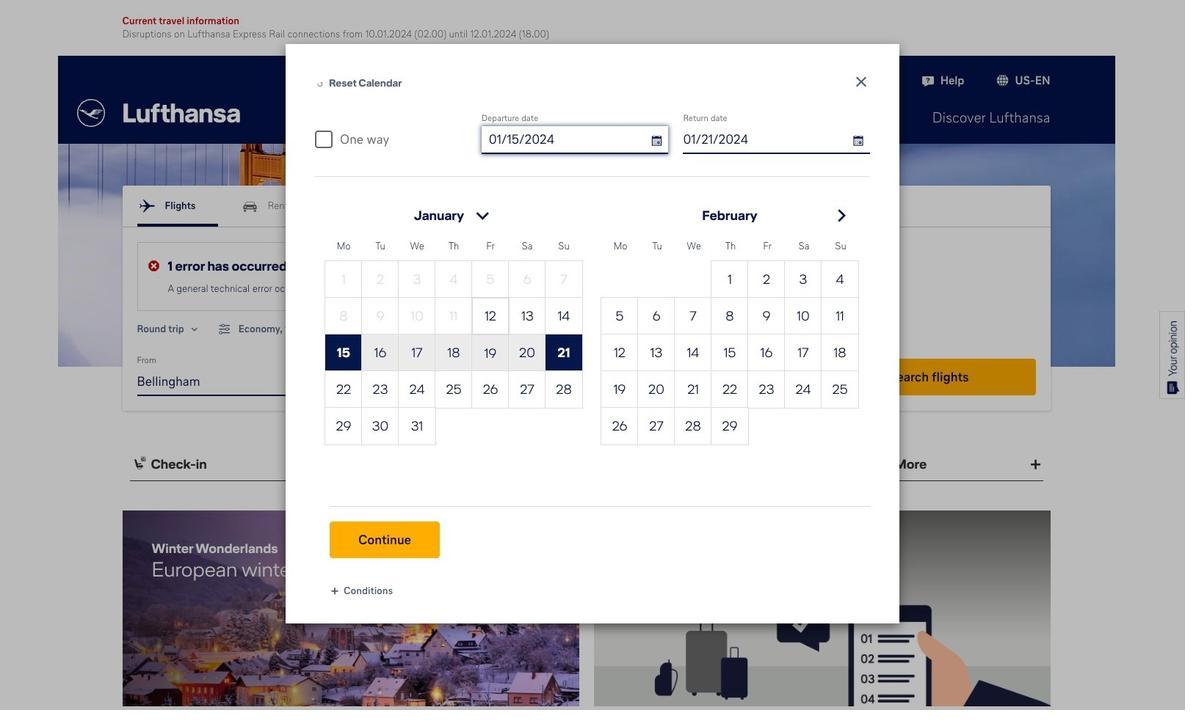 Task type: describe. For each thing, give the bounding box(es) containing it.
Departure - return text field
[[594, 369, 807, 395]]

0 vertical spatial tab list
[[137, 186, 1036, 227]]

standalone image
[[349, 372, 367, 390]]

calendar application
[[309, 191, 1185, 485]]

2 tab from the left
[[826, 449, 1043, 482]]

Departure date text field
[[489, 126, 668, 153]]

left image
[[994, 72, 1011, 89]]

open menu button
[[407, 205, 501, 227]]

svg image
[[919, 72, 937, 89]]

1 tab from the left
[[130, 449, 347, 482]]

0 horizontal spatial left image
[[214, 319, 235, 340]]



Task type: vqa. For each thing, say whether or not it's contained in the screenshot.
'Move backward to switch to the previous month.' image
no



Task type: locate. For each thing, give the bounding box(es) containing it.
right image
[[471, 205, 493, 227]]

lufthansa logo, back to homepage image
[[77, 99, 240, 127]]

1 horizontal spatial left image
[[315, 79, 325, 89]]

left image
[[315, 79, 325, 89], [214, 319, 235, 340]]

move forward to switch to the next month. image
[[830, 205, 852, 227]]

0 horizontal spatial tab
[[130, 449, 347, 482]]

tab
[[130, 449, 347, 482], [826, 449, 1043, 482]]

1 horizontal spatial tab
[[826, 449, 1043, 482]]

0 vertical spatial left image
[[315, 79, 325, 89]]

1 vertical spatial left image
[[214, 319, 235, 340]]

tab list
[[137, 186, 1036, 227], [122, 449, 1050, 482]]

close image
[[852, 73, 870, 91]]

Return date text field
[[683, 126, 855, 153]]

dialog
[[286, 44, 1185, 624]]

1 vertical spatial tab list
[[122, 449, 1050, 482]]



